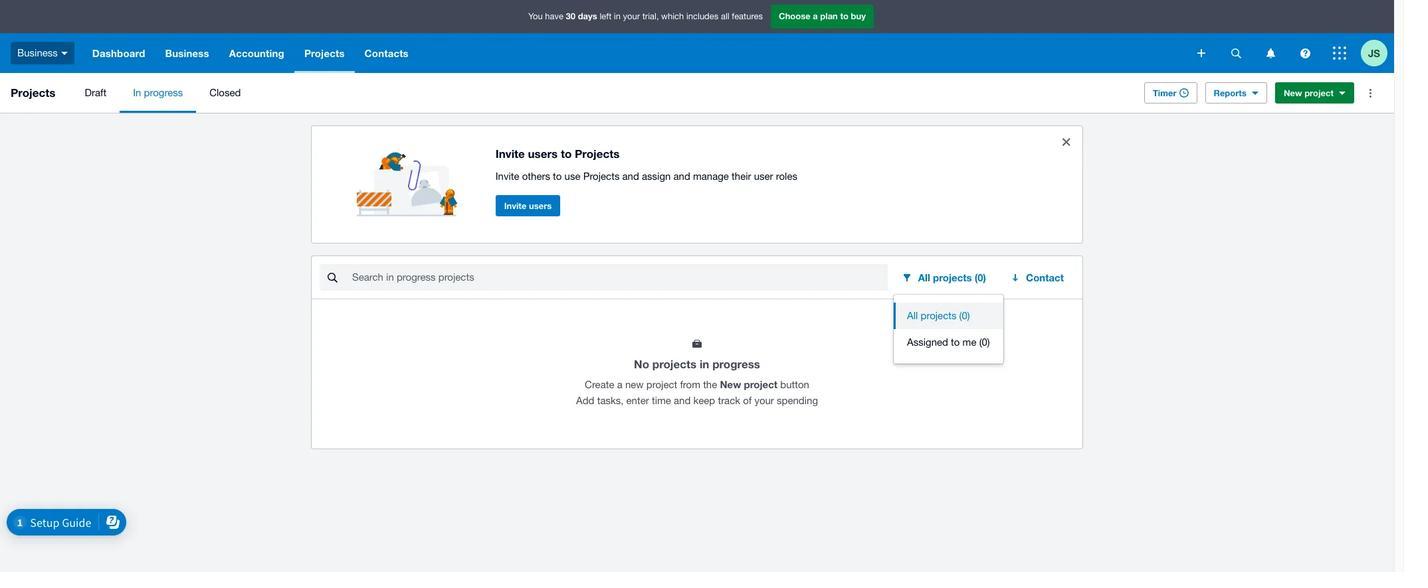 Task type: vqa. For each thing, say whether or not it's contained in the screenshot.
sales to the left
no



Task type: locate. For each thing, give the bounding box(es) containing it.
project up time
[[647, 380, 677, 391]]

projects inside popup button
[[933, 272, 972, 284]]

projects up assigned to me (0) at the right
[[921, 310, 957, 322]]

1 horizontal spatial business
[[165, 47, 209, 59]]

users for invite users to projects
[[528, 147, 558, 161]]

(0) inside popup button
[[975, 272, 986, 284]]

progress up "the"
[[713, 358, 760, 372]]

business button
[[0, 33, 82, 73], [155, 33, 219, 73]]

buy
[[851, 11, 866, 21]]

from
[[680, 380, 701, 391]]

and left assign
[[623, 171, 639, 182]]

invite others to use projects and assign and manage their user roles
[[496, 171, 798, 182]]

their
[[732, 171, 751, 182]]

all inside all projects (0) button
[[907, 310, 918, 322]]

your
[[623, 11, 640, 21], [755, 395, 774, 407]]

new up track
[[720, 379, 741, 391]]

all projects (0) for all projects (0) popup button
[[918, 272, 986, 284]]

a inside 'create a new project from the new project button add tasks, enter time and keep track of your spending'
[[617, 380, 623, 391]]

2 vertical spatial projects
[[653, 358, 697, 372]]

(0) up me
[[960, 310, 970, 322]]

a for choose a plan to buy
[[813, 11, 818, 21]]

progress right in
[[144, 87, 183, 98]]

2 business button from the left
[[155, 33, 219, 73]]

svg image left "dashboard"
[[61, 52, 68, 55]]

to
[[840, 11, 849, 21], [561, 147, 572, 161], [553, 171, 562, 182], [951, 337, 960, 348]]

svg image
[[1333, 47, 1347, 60], [1231, 48, 1241, 58], [1300, 48, 1310, 58], [1198, 49, 1206, 57], [61, 52, 68, 55]]

invite up others
[[496, 147, 525, 161]]

a left 'plan'
[[813, 11, 818, 21]]

0 horizontal spatial new
[[720, 379, 741, 391]]

0 vertical spatial all
[[918, 272, 930, 284]]

1 vertical spatial new
[[720, 379, 741, 391]]

svg image inside business popup button
[[61, 52, 68, 55]]

all projects (0)
[[918, 272, 986, 284], [907, 310, 970, 322]]

all
[[918, 272, 930, 284], [907, 310, 918, 322]]

a left the new
[[617, 380, 623, 391]]

in
[[614, 11, 621, 21], [700, 358, 709, 372]]

0 horizontal spatial in
[[614, 11, 621, 21]]

2 vertical spatial (0)
[[979, 337, 990, 348]]

projects button
[[294, 33, 355, 73]]

1 vertical spatial users
[[529, 201, 552, 211]]

1 horizontal spatial project
[[744, 379, 778, 391]]

plan
[[820, 11, 838, 21]]

new project
[[1284, 88, 1334, 98]]

navigation
[[82, 33, 1188, 73]]

0 vertical spatial all projects (0)
[[918, 272, 986, 284]]

0 horizontal spatial a
[[617, 380, 623, 391]]

left
[[600, 11, 612, 21]]

to inside banner
[[840, 11, 849, 21]]

projects
[[304, 47, 345, 59], [11, 86, 55, 100], [575, 147, 620, 161], [583, 171, 620, 182]]

0 vertical spatial projects
[[933, 272, 972, 284]]

all inside all projects (0) popup button
[[918, 272, 930, 284]]

1 vertical spatial all
[[907, 310, 918, 322]]

project left more options image
[[1305, 88, 1334, 98]]

contacts
[[365, 47, 409, 59]]

0 horizontal spatial project
[[647, 380, 677, 391]]

(0) for all projects (0) button
[[960, 310, 970, 322]]

projects up from
[[653, 358, 697, 372]]

add
[[576, 395, 595, 407]]

closed
[[209, 87, 241, 98]]

0 horizontal spatial business button
[[0, 33, 82, 73]]

0 horizontal spatial business
[[17, 47, 58, 58]]

projects left contacts dropdown button
[[304, 47, 345, 59]]

new
[[1284, 88, 1302, 98], [720, 379, 741, 391]]

1 horizontal spatial progress
[[713, 358, 760, 372]]

timer button
[[1144, 82, 1197, 104]]

all projects (0) inside popup button
[[918, 272, 986, 284]]

list box
[[894, 295, 1003, 364]]

to left the buy
[[840, 11, 849, 21]]

1 vertical spatial a
[[617, 380, 623, 391]]

1 horizontal spatial business button
[[155, 33, 219, 73]]

1 horizontal spatial in
[[700, 358, 709, 372]]

0 vertical spatial in
[[614, 11, 621, 21]]

banner
[[0, 0, 1394, 73]]

svg image up 'reports' popup button
[[1198, 49, 1206, 57]]

track
[[718, 395, 740, 407]]

progress
[[144, 87, 183, 98], [713, 358, 760, 372]]

projects up all projects (0) button
[[933, 272, 972, 284]]

2 vertical spatial invite
[[504, 201, 527, 211]]

in progress link
[[120, 73, 196, 113]]

(0)
[[975, 272, 986, 284], [960, 310, 970, 322], [979, 337, 990, 348]]

a inside banner
[[813, 11, 818, 21]]

and down from
[[674, 395, 691, 407]]

features
[[732, 11, 763, 21]]

1 horizontal spatial new
[[1284, 88, 1302, 98]]

all projects (0) inside button
[[907, 310, 970, 322]]

to left me
[[951, 337, 960, 348]]

30
[[566, 11, 576, 21]]

0 vertical spatial (0)
[[975, 272, 986, 284]]

invite users
[[504, 201, 552, 211]]

group
[[894, 295, 1003, 364]]

new right 'reports' popup button
[[1284, 88, 1302, 98]]

0 vertical spatial new
[[1284, 88, 1302, 98]]

users
[[528, 147, 558, 161], [529, 201, 552, 211]]

invite
[[496, 147, 525, 161], [496, 171, 519, 182], [504, 201, 527, 211]]

invite left others
[[496, 171, 519, 182]]

have
[[545, 11, 564, 21]]

1 vertical spatial invite
[[496, 171, 519, 182]]

includes
[[687, 11, 719, 21]]

choose a plan to buy
[[779, 11, 866, 21]]

projects inside button
[[921, 310, 957, 322]]

projects for all projects (0) popup button
[[933, 272, 972, 284]]

1 vertical spatial your
[[755, 395, 774, 407]]

all projects (0) up all projects (0) button
[[918, 272, 986, 284]]

1 vertical spatial all projects (0)
[[907, 310, 970, 322]]

new
[[625, 380, 644, 391]]

invite users link
[[496, 195, 560, 216]]

users up others
[[528, 147, 558, 161]]

create
[[585, 380, 614, 391]]

draft link
[[71, 73, 120, 113]]

a
[[813, 11, 818, 21], [617, 380, 623, 391]]

all up assigned
[[907, 310, 918, 322]]

group containing all projects (0)
[[894, 295, 1003, 364]]

0 vertical spatial users
[[528, 147, 558, 161]]

(0) up all projects (0) button
[[975, 272, 986, 284]]

of
[[743, 395, 752, 407]]

business
[[17, 47, 58, 58], [165, 47, 209, 59]]

assigned
[[907, 337, 948, 348]]

keep
[[694, 395, 715, 407]]

your left "trial,"
[[623, 11, 640, 21]]

1 vertical spatial projects
[[921, 310, 957, 322]]

0 vertical spatial invite
[[496, 147, 525, 161]]

in up "the"
[[700, 358, 709, 372]]

projects for all projects (0) button
[[921, 310, 957, 322]]

accounting button
[[219, 33, 294, 73]]

0 vertical spatial progress
[[144, 87, 183, 98]]

invite down others
[[504, 201, 527, 211]]

(0) right me
[[979, 337, 990, 348]]

draft
[[85, 87, 106, 98]]

in right left
[[614, 11, 621, 21]]

1 vertical spatial in
[[700, 358, 709, 372]]

0 horizontal spatial your
[[623, 11, 640, 21]]

1 horizontal spatial your
[[755, 395, 774, 407]]

and
[[623, 171, 639, 182], [674, 171, 690, 182], [674, 395, 691, 407]]

business inside navigation
[[165, 47, 209, 59]]

0 vertical spatial your
[[623, 11, 640, 21]]

your right of
[[755, 395, 774, 407]]

all projects (0) up assigned to me (0) at the right
[[907, 310, 970, 322]]

1 vertical spatial (0)
[[960, 310, 970, 322]]

more options image
[[1357, 80, 1384, 106]]

1 horizontal spatial a
[[813, 11, 818, 21]]

2 horizontal spatial project
[[1305, 88, 1334, 98]]

me
[[963, 337, 977, 348]]

svg image right svg image
[[1300, 48, 1310, 58]]

js
[[1369, 47, 1381, 59]]

all up all projects (0) button
[[918, 272, 930, 284]]

no
[[634, 358, 649, 372]]

new inside popup button
[[1284, 88, 1302, 98]]

button
[[781, 380, 810, 391]]

project
[[1305, 88, 1334, 98], [744, 379, 778, 391], [647, 380, 677, 391]]

projects right use
[[583, 171, 620, 182]]

projects
[[933, 272, 972, 284], [921, 310, 957, 322], [653, 358, 697, 372]]

js button
[[1361, 33, 1394, 73]]

users down others
[[529, 201, 552, 211]]

enter
[[626, 395, 649, 407]]

project up of
[[744, 379, 778, 391]]

svg image
[[1267, 48, 1275, 58]]

new inside 'create a new project from the new project button add tasks, enter time and keep track of your spending'
[[720, 379, 741, 391]]

0 vertical spatial a
[[813, 11, 818, 21]]



Task type: describe. For each thing, give the bounding box(es) containing it.
to inside assigned to me (0) button
[[951, 337, 960, 348]]

navigation containing dashboard
[[82, 33, 1188, 73]]

projects inside popup button
[[304, 47, 345, 59]]

contact button
[[1002, 265, 1075, 291]]

all projects (0) button
[[894, 303, 1003, 330]]

reports button
[[1205, 82, 1267, 104]]

closed link
[[196, 73, 254, 113]]

to left use
[[553, 171, 562, 182]]

assigned to me (0) button
[[894, 330, 1003, 356]]

projects left draft
[[11, 86, 55, 100]]

all projects (0) for all projects (0) button
[[907, 310, 970, 322]]

invite users to projects
[[496, 147, 620, 161]]

and inside 'create a new project from the new project button add tasks, enter time and keep track of your spending'
[[674, 395, 691, 407]]

clear image
[[1053, 129, 1080, 156]]

create a new project from the new project button add tasks, enter time and keep track of your spending
[[576, 379, 818, 407]]

(0) for all projects (0) popup button
[[975, 272, 986, 284]]

others
[[522, 171, 550, 182]]

0 horizontal spatial progress
[[144, 87, 183, 98]]

in inside you have 30 days left in your trial, which includes all features
[[614, 11, 621, 21]]

in progress
[[133, 87, 183, 98]]

all for all projects (0) popup button
[[918, 272, 930, 284]]

accounting
[[229, 47, 284, 59]]

project inside popup button
[[1305, 88, 1334, 98]]

no projects in progress
[[634, 358, 760, 372]]

invite for invite others to use projects and assign and manage their user roles
[[496, 171, 519, 182]]

dashboard
[[92, 47, 145, 59]]

all projects (0) button
[[893, 265, 997, 291]]

assigned to me (0)
[[907, 337, 990, 348]]

timer
[[1153, 88, 1177, 98]]

to up use
[[561, 147, 572, 161]]

manage
[[693, 171, 729, 182]]

in
[[133, 87, 141, 98]]

time
[[652, 395, 671, 407]]

contact
[[1026, 272, 1064, 284]]

use
[[565, 171, 581, 182]]

svg image left js
[[1333, 47, 1347, 60]]

new project button
[[1275, 82, 1355, 104]]

you have 30 days left in your trial, which includes all features
[[528, 11, 763, 21]]

1 business button from the left
[[0, 33, 82, 73]]

user
[[754, 171, 773, 182]]

reports
[[1214, 88, 1247, 98]]

list box containing all projects (0)
[[894, 295, 1003, 364]]

assign
[[642, 171, 671, 182]]

banner containing js
[[0, 0, 1394, 73]]

contacts button
[[355, 33, 419, 73]]

dashboard link
[[82, 33, 155, 73]]

users for invite users
[[529, 201, 552, 211]]

all for all projects (0) button
[[907, 310, 918, 322]]

your inside you have 30 days left in your trial, which includes all features
[[623, 11, 640, 21]]

invite users to projects image
[[357, 137, 464, 217]]

the
[[703, 380, 717, 391]]

which
[[661, 11, 684, 21]]

spending
[[777, 395, 818, 407]]

all
[[721, 11, 730, 21]]

tasks,
[[597, 395, 624, 407]]

your inside 'create a new project from the new project button add tasks, enter time and keep track of your spending'
[[755, 395, 774, 407]]

Search in progress projects search field
[[351, 265, 888, 290]]

roles
[[776, 171, 798, 182]]

projects up use
[[575, 147, 620, 161]]

and right assign
[[674, 171, 690, 182]]

you
[[528, 11, 543, 21]]

days
[[578, 11, 597, 21]]

invite for invite users to projects
[[496, 147, 525, 161]]

invite for invite users
[[504, 201, 527, 211]]

choose
[[779, 11, 811, 21]]

trial,
[[643, 11, 659, 21]]

1 vertical spatial progress
[[713, 358, 760, 372]]

svg image left svg image
[[1231, 48, 1241, 58]]

a for create a new project from the new project button add tasks, enter time and keep track of your spending
[[617, 380, 623, 391]]



